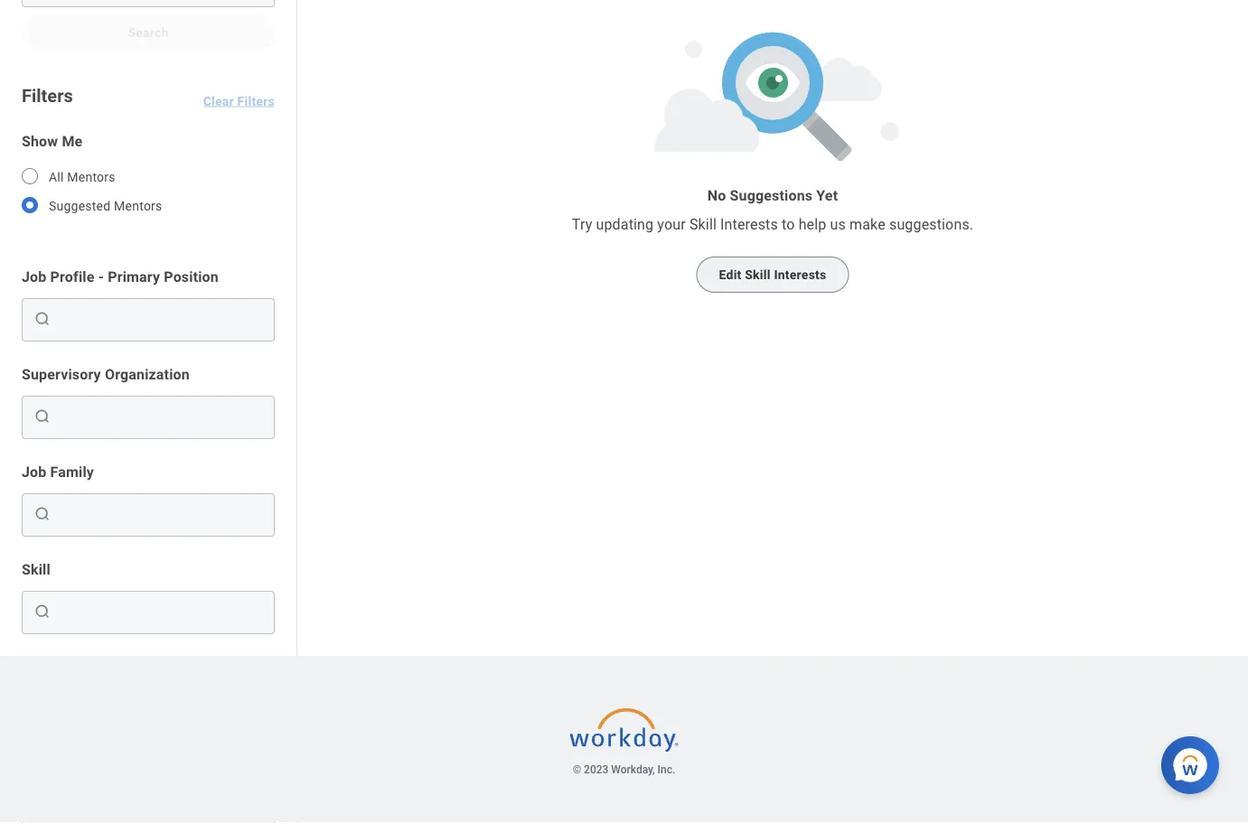 Task type: describe. For each thing, give the bounding box(es) containing it.
no
[[708, 187, 726, 204]]

clear
[[203, 94, 234, 108]]

search
[[128, 25, 169, 40]]

search button
[[22, 14, 275, 51]]

2023
[[584, 764, 609, 777]]

position
[[164, 268, 219, 285]]

logo image
[[570, 700, 679, 761]]

show
[[22, 132, 58, 150]]

© 2023 workday, inc.
[[573, 764, 676, 777]]

make
[[850, 216, 886, 233]]

yet
[[817, 187, 838, 204]]

mentors for all mentors
[[67, 170, 116, 184]]

job family
[[22, 463, 94, 481]]

search image for skill
[[33, 603, 52, 621]]

supervisory
[[22, 366, 101, 383]]

mentors for suggested mentors
[[114, 198, 162, 213]]

search image for job
[[33, 310, 52, 328]]

us
[[830, 216, 846, 233]]

try
[[572, 216, 593, 233]]

inc.
[[658, 764, 676, 777]]

me
[[62, 132, 83, 150]]

to
[[782, 216, 795, 233]]

edit skill interests button
[[697, 257, 849, 293]]

0 horizontal spatial skill
[[22, 561, 51, 578]]

0 horizontal spatial filters
[[22, 85, 73, 106]]

try updating your skill interests to help us make suggestions.
[[572, 216, 974, 233]]

all mentors
[[49, 170, 116, 184]]

0 vertical spatial skill
[[690, 216, 717, 233]]

workday,
[[612, 764, 655, 777]]

supervisory organization
[[22, 366, 190, 383]]

skill inside button
[[745, 267, 771, 282]]

job profile - primary position
[[22, 268, 219, 285]]



Task type: locate. For each thing, give the bounding box(es) containing it.
1 search image from the top
[[33, 310, 52, 328]]

job
[[22, 268, 47, 285], [22, 463, 47, 481]]

1 vertical spatial search image
[[33, 603, 52, 621]]

suggestions.
[[890, 216, 974, 233]]

suggested
[[49, 198, 111, 213]]

1 vertical spatial interests
[[774, 267, 827, 282]]

job for job family
[[22, 463, 47, 481]]

search image for job family
[[33, 505, 52, 523]]

2 horizontal spatial skill
[[745, 267, 771, 282]]

interests
[[721, 216, 778, 233], [774, 267, 827, 282]]

suggestions
[[730, 187, 813, 204]]

clear filters
[[203, 94, 275, 108]]

-
[[98, 268, 104, 285]]

mentors
[[67, 170, 116, 184], [114, 198, 162, 213]]

filters
[[22, 85, 73, 106], [237, 94, 275, 108]]

©
[[573, 764, 581, 777]]

show me
[[22, 132, 83, 150]]

1 horizontal spatial skill
[[690, 216, 717, 233]]

edit
[[719, 267, 742, 282]]

2 vertical spatial skill
[[22, 561, 51, 578]]

job for job profile - primary position
[[22, 268, 47, 285]]

2 job from the top
[[22, 463, 47, 481]]

1 vertical spatial search image
[[33, 408, 52, 426]]

0 vertical spatial interests
[[721, 216, 778, 233]]

2 search image from the top
[[33, 603, 52, 621]]

search image down supervisory
[[33, 408, 52, 426]]

clear filters button
[[203, 72, 275, 108]]

search image
[[33, 310, 52, 328], [33, 408, 52, 426]]

search image for supervisory
[[33, 408, 52, 426]]

primary
[[108, 268, 160, 285]]

filters right clear
[[237, 94, 275, 108]]

0 vertical spatial search image
[[33, 505, 52, 523]]

filters up show me
[[22, 85, 73, 106]]

job left the profile at top
[[22, 268, 47, 285]]

1 vertical spatial mentors
[[114, 198, 162, 213]]

no suggestions yet
[[708, 187, 838, 204]]

suggested mentors
[[49, 198, 162, 213]]

search image
[[33, 505, 52, 523], [33, 603, 52, 621]]

0 vertical spatial search image
[[33, 310, 52, 328]]

search image down the profile at top
[[33, 310, 52, 328]]

mentors up suggested
[[67, 170, 116, 184]]

None field
[[55, 305, 267, 334], [55, 310, 267, 328], [55, 402, 267, 431], [55, 408, 267, 426], [55, 500, 267, 529], [55, 505, 267, 523], [55, 598, 267, 627], [55, 603, 267, 621], [55, 305, 267, 334], [55, 310, 267, 328], [55, 402, 267, 431], [55, 408, 267, 426], [55, 500, 267, 529], [55, 505, 267, 523], [55, 598, 267, 627], [55, 603, 267, 621]]

filters inside button
[[237, 94, 275, 108]]

interests inside edit skill interests button
[[774, 267, 827, 282]]

interests down to
[[774, 267, 827, 282]]

0 vertical spatial mentors
[[67, 170, 116, 184]]

organization
[[105, 366, 190, 383]]

job left family
[[22, 463, 47, 481]]

1 job from the top
[[22, 268, 47, 285]]

1 horizontal spatial filters
[[237, 94, 275, 108]]

2 search image from the top
[[33, 408, 52, 426]]

all
[[49, 170, 64, 184]]

profile
[[50, 268, 95, 285]]

interests down the suggestions
[[721, 216, 778, 233]]

family
[[50, 463, 94, 481]]

1 vertical spatial skill
[[745, 267, 771, 282]]

edit skill interests
[[719, 267, 827, 282]]

updating
[[596, 216, 654, 233]]

0 vertical spatial job
[[22, 268, 47, 285]]

skill
[[690, 216, 717, 233], [745, 267, 771, 282], [22, 561, 51, 578]]

mentors right suggested
[[114, 198, 162, 213]]

1 search image from the top
[[33, 505, 52, 523]]

1 vertical spatial job
[[22, 463, 47, 481]]

your
[[658, 216, 686, 233]]

help
[[799, 216, 827, 233]]



Task type: vqa. For each thing, say whether or not it's contained in the screenshot.
the 'Arrangement:'
no



